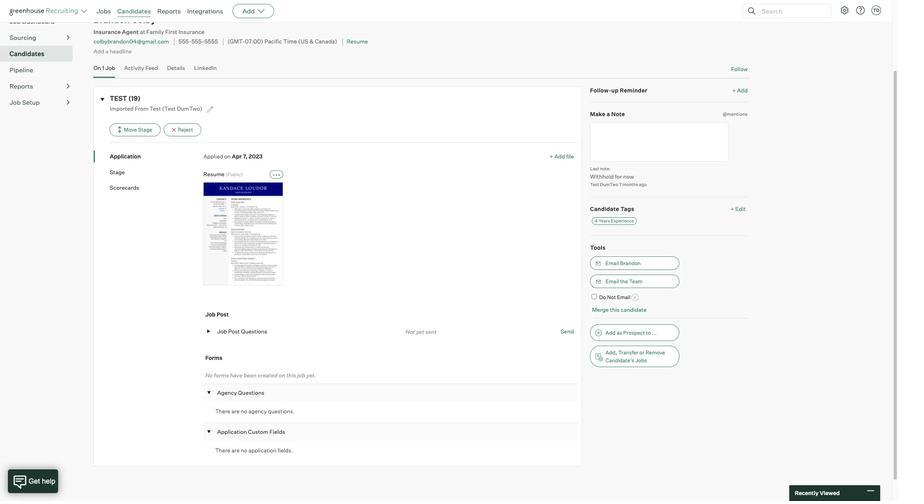 Task type: vqa. For each thing, say whether or not it's contained in the screenshot.
1st Offers and hiring 2 Dashboard from the top
no



Task type: describe. For each thing, give the bounding box(es) containing it.
1 insurance from the left
[[94, 29, 121, 36]]

colbybrandon04@gmail.com
[[94, 38, 169, 45]]

linkedin
[[194, 65, 217, 71]]

activity
[[124, 65, 144, 71]]

1 vertical spatial stage
[[110, 169, 125, 175]]

send link
[[557, 328, 574, 335]]

job for job post
[[205, 311, 216, 318]]

add,
[[606, 350, 617, 356]]

1 vertical spatial questions
[[238, 390, 264, 396]]

questions.
[[268, 408, 295, 415]]

scorecards link
[[110, 184, 203, 192]]

add for add a headline
[[94, 48, 104, 54]]

0 vertical spatial not
[[607, 294, 616, 300]]

pipeline
[[9, 66, 33, 74]]

Search text field
[[760, 5, 824, 17]]

no for application
[[241, 447, 247, 454]]

7
[[619, 182, 622, 188]]

1 vertical spatial reports
[[9, 82, 33, 90]]

@mentions link
[[723, 110, 748, 118]]

add left file
[[554, 153, 565, 160]]

0 horizontal spatial test
[[150, 105, 161, 112]]

last note: withhold for now test dumtwo               7 months               ago
[[590, 166, 647, 188]]

follow-up reminder
[[590, 87, 648, 94]]

+ edit
[[731, 206, 746, 212]]

(19)
[[128, 94, 140, 102]]

the
[[620, 278, 628, 285]]

candidate
[[621, 307, 647, 313]]

a for make
[[607, 111, 610, 118]]

first
[[165, 29, 177, 36]]

as
[[617, 330, 622, 336]]

add for add as prospect to ...
[[606, 330, 616, 336]]

+ add file link
[[550, 153, 574, 160]]

follow link
[[731, 65, 748, 73]]

viewed
[[820, 490, 840, 497]]

2 insurance from the left
[[179, 29, 205, 36]]

1 horizontal spatial candidates link
[[117, 7, 151, 15]]

imported from test (test dumtwo)
[[110, 105, 203, 112]]

there are no agency questions.
[[215, 408, 295, 415]]

there for there are no application fields.
[[215, 447, 230, 454]]

a for add
[[105, 48, 109, 54]]

2023
[[249, 153, 263, 160]]

&
[[310, 38, 314, 45]]

merge this candidate
[[592, 307, 647, 313]]

sourcing link
[[9, 33, 70, 42]]

brandon inside button
[[620, 260, 641, 266]]

merge this candidate link
[[592, 307, 647, 313]]

apr
[[232, 153, 242, 160]]

email the team
[[606, 278, 643, 285]]

imported
[[110, 105, 134, 112]]

add button
[[233, 4, 274, 18]]

feed
[[145, 65, 158, 71]]

application for application
[[110, 153, 141, 160]]

brandon inside brandon colby insurance agent at family first insurance
[[94, 14, 130, 25]]

activity feed link
[[124, 65, 158, 76]]

0 vertical spatial edit
[[722, 14, 732, 21]]

job post
[[205, 311, 229, 318]]

resume for resume (public)
[[203, 171, 225, 177]]

custom
[[248, 429, 268, 436]]

experience
[[611, 218, 634, 224]]

follow
[[731, 66, 748, 72]]

reminder
[[620, 87, 648, 94]]

created
[[258, 372, 278, 379]]

jobs link
[[97, 7, 111, 15]]

do not email
[[599, 294, 631, 300]]

fields
[[270, 429, 285, 436]]

merge
[[592, 307, 609, 313]]

reject
[[178, 127, 193, 133]]

(public)
[[226, 171, 243, 177]]

are for application
[[232, 447, 240, 454]]

+ for + add file
[[550, 153, 553, 160]]

time
[[283, 38, 297, 45]]

move
[[124, 127, 137, 133]]

sourcing
[[9, 34, 36, 42]]

...
[[652, 330, 657, 336]]

or
[[640, 350, 645, 356]]

note
[[612, 111, 625, 118]]

dumtwo
[[600, 182, 618, 188]]

td
[[873, 8, 880, 13]]

edit inside 'link'
[[736, 206, 746, 212]]

application custom fields
[[217, 429, 285, 436]]

07:00)
[[245, 38, 263, 45]]

no
[[205, 372, 213, 379]]

0 vertical spatial questions
[[241, 328, 267, 335]]

to
[[646, 330, 651, 336]]

months
[[623, 182, 638, 188]]

linkedin link
[[194, 65, 217, 76]]

4
[[595, 218, 598, 224]]

add a headline
[[94, 48, 132, 54]]

note:
[[600, 166, 611, 171]]

colby
[[132, 14, 156, 25]]

1 vertical spatial candidates
[[9, 50, 44, 58]]

job
[[297, 372, 305, 379]]

not yet sent
[[406, 329, 437, 335]]

agent
[[122, 29, 139, 36]]

application for application custom fields
[[217, 429, 247, 436]]

from
[[135, 105, 148, 112]]

+ add link
[[732, 86, 748, 94]]

add as prospect to ...
[[606, 330, 657, 336]]

configure image
[[840, 6, 850, 15]]

tools
[[590, 244, 606, 251]]

555-555-5555
[[179, 38, 218, 45]]

+ for + add
[[732, 87, 736, 94]]

1 horizontal spatial on
[[279, 372, 285, 379]]

pipeline link
[[9, 65, 70, 75]]

+ for + edit
[[731, 206, 734, 212]]



Task type: locate. For each thing, give the bounding box(es) containing it.
resume for resume
[[347, 38, 368, 45]]

Do Not Email checkbox
[[592, 294, 597, 299]]

0 vertical spatial +
[[732, 87, 736, 94]]

0 vertical spatial test
[[150, 105, 161, 112]]

not left yet on the left of the page
[[406, 329, 415, 335]]

there are no application fields.
[[215, 447, 293, 454]]

been
[[244, 372, 257, 379]]

2 no from the top
[[241, 447, 247, 454]]

candidates link down sourcing link
[[9, 49, 70, 59]]

2 are from the top
[[232, 447, 240, 454]]

0 vertical spatial reports
[[157, 7, 181, 15]]

1 vertical spatial there
[[215, 447, 230, 454]]

1
[[102, 65, 104, 71]]

follow-
[[590, 87, 611, 94]]

this down do not email
[[610, 307, 620, 313]]

add up on
[[94, 48, 104, 54]]

candidate tags
[[590, 206, 634, 212]]

0 horizontal spatial a
[[105, 48, 109, 54]]

on right 'created'
[[279, 372, 285, 379]]

add for add
[[243, 7, 255, 15]]

make
[[590, 111, 606, 118]]

add up 07:00)
[[243, 7, 255, 15]]

there for there are no agency questions.
[[215, 408, 230, 415]]

reports link
[[157, 7, 181, 15], [9, 82, 70, 91]]

1 horizontal spatial candidates
[[117, 7, 151, 15]]

0 vertical spatial candidates link
[[117, 7, 151, 15]]

add left as
[[606, 330, 616, 336]]

not right do
[[607, 294, 616, 300]]

0 horizontal spatial reports link
[[9, 82, 70, 91]]

email
[[606, 260, 619, 266], [606, 278, 619, 285], [617, 294, 631, 300]]

email inside "button"
[[606, 278, 619, 285]]

1 horizontal spatial resume
[[347, 38, 368, 45]]

1 vertical spatial on
[[279, 372, 285, 379]]

post for job post
[[217, 311, 229, 318]]

0 horizontal spatial resume
[[203, 171, 225, 177]]

email brandon button
[[590, 257, 680, 270]]

+ inside 'link'
[[731, 206, 734, 212]]

1 vertical spatial brandon
[[620, 260, 641, 266]]

1 horizontal spatial not
[[607, 294, 616, 300]]

post
[[217, 311, 229, 318], [228, 328, 240, 335]]

reports down pipeline
[[9, 82, 33, 90]]

1 555- from the left
[[179, 38, 191, 45]]

withhold
[[590, 173, 614, 180]]

td button
[[870, 4, 883, 17]]

activity feed
[[124, 65, 158, 71]]

1 horizontal spatial edit
[[736, 206, 746, 212]]

0 horizontal spatial reports
[[9, 82, 33, 90]]

email inside button
[[606, 260, 619, 266]]

2 there from the top
[[215, 447, 230, 454]]

candidates down sourcing
[[9, 50, 44, 58]]

a left note
[[607, 111, 610, 118]]

candidates link
[[117, 7, 151, 15], [9, 49, 70, 59]]

details
[[167, 65, 185, 71]]

0 vertical spatial no
[[241, 408, 247, 415]]

0 vertical spatial jobs
[[97, 7, 111, 15]]

1 vertical spatial no
[[241, 447, 247, 454]]

0 horizontal spatial edit
[[722, 14, 732, 21]]

candidate
[[590, 206, 619, 212]]

0 vertical spatial post
[[217, 311, 229, 318]]

add down follow link at top right
[[737, 87, 748, 94]]

1 horizontal spatial insurance
[[179, 29, 205, 36]]

integrations
[[187, 7, 223, 15]]

agency questions
[[217, 390, 264, 396]]

1 horizontal spatial application
[[217, 429, 247, 436]]

555-
[[179, 38, 191, 45], [191, 38, 204, 45]]

team
[[629, 278, 643, 285]]

pacific
[[264, 38, 282, 45]]

application left custom
[[217, 429, 247, 436]]

1 horizontal spatial a
[[607, 111, 610, 118]]

job dashboard link
[[9, 17, 70, 26]]

on
[[94, 65, 101, 71]]

resume right canada)
[[347, 38, 368, 45]]

1 horizontal spatial this
[[610, 307, 620, 313]]

0 vertical spatial stage
[[138, 127, 152, 133]]

on 1 job link
[[94, 65, 115, 76]]

555- up linkedin
[[191, 38, 204, 45]]

1 are from the top
[[232, 408, 240, 415]]

0 vertical spatial application
[[110, 153, 141, 160]]

job dashboard
[[9, 17, 55, 25]]

555- left the 5555
[[179, 38, 191, 45]]

applied      on apr 7, 2023
[[203, 153, 263, 160]]

4 years experience link
[[592, 218, 637, 225]]

test down withhold
[[590, 182, 599, 188]]

canada)
[[315, 38, 337, 45]]

stage right move
[[138, 127, 152, 133]]

0 vertical spatial email
[[606, 260, 619, 266]]

add inside button
[[606, 330, 616, 336]]

application
[[110, 153, 141, 160], [217, 429, 247, 436]]

questions
[[241, 328, 267, 335], [238, 390, 264, 396]]

5555
[[204, 38, 218, 45]]

details link
[[167, 65, 185, 76]]

candidates
[[117, 7, 151, 15], [9, 50, 44, 58]]

(test
[[162, 105, 176, 112]]

post for job post questions
[[228, 328, 240, 335]]

colbybrandon04@gmail.com link
[[94, 38, 169, 45]]

test left the (test
[[150, 105, 161, 112]]

1 vertical spatial are
[[232, 447, 240, 454]]

email up email the team at the bottom right
[[606, 260, 619, 266]]

on 1 job
[[94, 65, 115, 71]]

1 horizontal spatial brandon
[[620, 260, 641, 266]]

candidates up agent
[[117, 7, 151, 15]]

are down agency questions
[[232, 408, 240, 415]]

0 vertical spatial a
[[105, 48, 109, 54]]

family
[[146, 29, 164, 36]]

1 vertical spatial application
[[217, 429, 247, 436]]

insurance up the 555-555-5555
[[179, 29, 205, 36]]

0 horizontal spatial jobs
[[97, 7, 111, 15]]

0 horizontal spatial not
[[406, 329, 415, 335]]

no left agency
[[241, 408, 247, 415]]

1 horizontal spatial jobs
[[635, 358, 647, 364]]

edit profile link
[[722, 14, 750, 21]]

are for agency
[[232, 408, 240, 415]]

a
[[105, 48, 109, 54], [607, 111, 610, 118]]

1 vertical spatial candidates link
[[9, 49, 70, 59]]

1 vertical spatial resume
[[203, 171, 225, 177]]

1 vertical spatial +
[[550, 153, 553, 160]]

job for job setup
[[9, 99, 21, 106]]

test inside last note: withhold for now test dumtwo               7 months               ago
[[590, 182, 599, 188]]

resume down the applied at the top left of the page
[[203, 171, 225, 177]]

there down application custom fields
[[215, 447, 230, 454]]

a left headline on the top left
[[105, 48, 109, 54]]

0 vertical spatial candidates
[[117, 7, 151, 15]]

0 vertical spatial reports link
[[157, 7, 181, 15]]

1 no from the top
[[241, 408, 247, 415]]

1 horizontal spatial reports
[[157, 7, 181, 15]]

up
[[611, 87, 619, 94]]

post down job post
[[228, 328, 240, 335]]

on left apr
[[224, 153, 231, 160]]

job
[[9, 17, 21, 25], [105, 65, 115, 71], [9, 99, 21, 106], [205, 311, 216, 318], [217, 328, 227, 335]]

post up job post questions
[[217, 311, 229, 318]]

email up merge this candidate link
[[617, 294, 631, 300]]

are down application custom fields
[[232, 447, 240, 454]]

move stage button
[[110, 123, 161, 136]]

prospect
[[623, 330, 645, 336]]

0 vertical spatial brandon
[[94, 14, 130, 25]]

forms
[[205, 355, 222, 362]]

for
[[615, 173, 622, 180]]

job post questions
[[217, 328, 267, 335]]

1 vertical spatial this
[[287, 372, 296, 379]]

2 555- from the left
[[191, 38, 204, 45]]

insurance up add a headline
[[94, 29, 121, 36]]

0 horizontal spatial candidates link
[[9, 49, 70, 59]]

reports link down pipeline "link" at the left top of the page
[[9, 82, 70, 91]]

file
[[566, 153, 574, 160]]

job setup link
[[9, 98, 70, 107]]

2 vertical spatial email
[[617, 294, 631, 300]]

0 horizontal spatial application
[[110, 153, 141, 160]]

no left application
[[241, 447, 247, 454]]

0 vertical spatial on
[[224, 153, 231, 160]]

application down move
[[110, 153, 141, 160]]

0 horizontal spatial this
[[287, 372, 296, 379]]

edit
[[722, 14, 732, 21], [736, 206, 746, 212]]

0 vertical spatial are
[[232, 408, 240, 415]]

at
[[140, 29, 145, 36]]

reports up first
[[157, 7, 181, 15]]

dumtwo)
[[177, 105, 202, 112]]

stage inside "button"
[[138, 127, 152, 133]]

recently
[[795, 490, 819, 497]]

1 vertical spatial reports link
[[9, 82, 70, 91]]

1 vertical spatial a
[[607, 111, 610, 118]]

profile
[[733, 14, 750, 21]]

1 vertical spatial edit
[[736, 206, 746, 212]]

brandon up email the team "button"
[[620, 260, 641, 266]]

1 horizontal spatial test
[[590, 182, 599, 188]]

reject button
[[164, 123, 201, 136]]

add inside 'popup button'
[[243, 7, 255, 15]]

headline
[[110, 48, 132, 54]]

are
[[232, 408, 240, 415], [232, 447, 240, 454]]

job for job post questions
[[217, 328, 227, 335]]

0 horizontal spatial candidates
[[9, 50, 44, 58]]

stage up scorecards
[[110, 169, 125, 175]]

yet
[[416, 329, 424, 335]]

scorecards
[[110, 184, 139, 191]]

0 vertical spatial this
[[610, 307, 620, 313]]

email the team button
[[590, 275, 680, 288]]

integrations link
[[187, 7, 223, 15]]

0 horizontal spatial on
[[224, 153, 231, 160]]

no for agency
[[241, 408, 247, 415]]

2 vertical spatial +
[[731, 206, 734, 212]]

reports link up first
[[157, 7, 181, 15]]

test
[[110, 94, 127, 102]]

recently viewed
[[795, 490, 840, 497]]

tags
[[621, 206, 634, 212]]

brandon up agent
[[94, 14, 130, 25]]

not
[[607, 294, 616, 300], [406, 329, 415, 335]]

0 vertical spatial there
[[215, 408, 230, 415]]

agency
[[217, 390, 237, 396]]

1 vertical spatial email
[[606, 278, 619, 285]]

application
[[248, 447, 277, 454]]

+ add file
[[550, 153, 574, 160]]

resume (public)
[[203, 171, 243, 177]]

candidate's
[[606, 358, 634, 364]]

0 horizontal spatial stage
[[110, 169, 125, 175]]

1 there from the top
[[215, 408, 230, 415]]

0 horizontal spatial brandon
[[94, 14, 130, 25]]

greenhouse recruiting image
[[9, 6, 81, 16]]

1 horizontal spatial stage
[[138, 127, 152, 133]]

sent
[[425, 329, 437, 335]]

1 vertical spatial jobs
[[635, 358, 647, 364]]

brandon colby insurance agent at family first insurance
[[94, 14, 205, 36]]

there down agency
[[215, 408, 230, 415]]

1 vertical spatial test
[[590, 182, 599, 188]]

jobs
[[97, 7, 111, 15], [635, 358, 647, 364]]

this left job
[[287, 372, 296, 379]]

1 horizontal spatial reports link
[[157, 7, 181, 15]]

test (19)
[[110, 94, 140, 102]]

email for email the team
[[606, 278, 619, 285]]

1 vertical spatial post
[[228, 328, 240, 335]]

on
[[224, 153, 231, 160], [279, 372, 285, 379]]

transfer
[[618, 350, 638, 356]]

job for job dashboard
[[9, 17, 21, 25]]

0 horizontal spatial insurance
[[94, 29, 121, 36]]

None text field
[[590, 122, 729, 162]]

add as prospect to ... button
[[590, 325, 680, 341]]

0 vertical spatial resume
[[347, 38, 368, 45]]

email left the
[[606, 278, 619, 285]]

email for email brandon
[[606, 260, 619, 266]]

jobs inside add, transfer or remove candidate's jobs
[[635, 358, 647, 364]]

1 vertical spatial not
[[406, 329, 415, 335]]

candidates link up agent
[[117, 7, 151, 15]]



